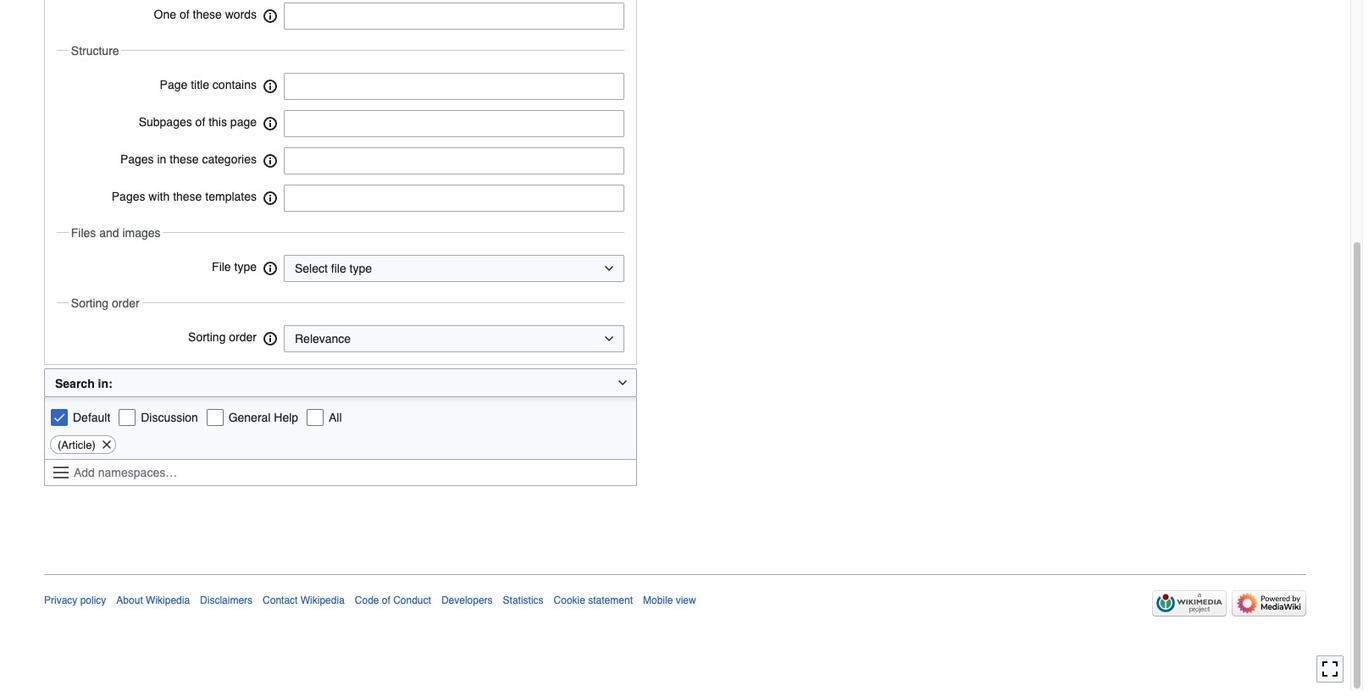 Task type: describe. For each thing, give the bounding box(es) containing it.
search in:
[[55, 377, 112, 391]]

pages for pages with these templates
[[112, 190, 145, 204]]

0 horizontal spatial type
[[234, 260, 257, 274]]

search
[[55, 377, 95, 391]]

about
[[116, 595, 143, 607]]

cookie statement
[[554, 595, 633, 607]]

developers link
[[442, 595, 493, 607]]

Page title contains text field
[[284, 73, 625, 100]]

subpages
[[139, 115, 192, 129]]

search in: element
[[44, 369, 637, 397]]

developers
[[442, 595, 493, 607]]

help image for file type
[[262, 256, 279, 282]]

Pages in these categories text field
[[292, 148, 415, 174]]

help image
[[262, 148, 279, 174]]

help
[[274, 411, 299, 424]]

select file type
[[295, 262, 372, 276]]

help image for page title contains
[[262, 74, 279, 99]]

pages in these categories
[[120, 153, 257, 166]]

1 horizontal spatial sorting
[[188, 331, 226, 344]]

1 vertical spatial sorting order
[[188, 331, 257, 344]]

Subpages of this page text field
[[284, 110, 625, 137]]

images
[[122, 226, 161, 240]]

privacy policy
[[44, 595, 106, 607]]

privacy
[[44, 595, 77, 607]]

these for categories
[[170, 153, 199, 166]]

mobile view link
[[643, 595, 697, 607]]

files
[[71, 226, 96, 240]]

select
[[295, 262, 328, 276]]

help image for pages with these templates
[[262, 186, 279, 211]]

code
[[355, 595, 379, 607]]

contact
[[263, 595, 298, 607]]

mobile
[[643, 595, 673, 607]]

structure
[[71, 44, 119, 58]]

disclaimers link
[[200, 595, 253, 607]]

0 horizontal spatial sorting order
[[71, 297, 140, 310]]

relevance
[[295, 332, 351, 346]]

Sorting order Relevance field
[[284, 326, 625, 353]]

Select file type text field
[[295, 260, 372, 277]]

statistics
[[503, 595, 544, 607]]

help image for sorting order
[[262, 327, 279, 352]]

one of these words
[[154, 8, 257, 21]]

File type Select file type field
[[284, 255, 625, 282]]

page title contains
[[160, 78, 257, 92]]

one
[[154, 8, 176, 21]]

pages for pages in these categories
[[120, 153, 154, 166]]

these for templates
[[173, 190, 202, 204]]

0 horizontal spatial sorting
[[71, 297, 109, 310]]

conduct
[[393, 595, 431, 607]]

in:
[[98, 377, 112, 391]]

fullscreen image
[[1322, 662, 1339, 678]]

general help
[[229, 411, 299, 424]]

check image for discussion
[[119, 409, 136, 426]]

disclaimers
[[200, 595, 253, 607]]

1 vertical spatial order
[[229, 331, 257, 344]]

Relevance text field
[[295, 331, 351, 348]]

file
[[331, 262, 346, 276]]

categories
[[202, 153, 257, 166]]

cookie statement link
[[554, 595, 633, 607]]

(article)
[[58, 439, 96, 452]]

contact wikipedia
[[263, 595, 345, 607]]

check image for all
[[307, 409, 324, 426]]



Task type: vqa. For each thing, say whether or not it's contained in the screenshot.
the Sorting order
yes



Task type: locate. For each thing, give the bounding box(es) containing it.
0 vertical spatial sorting order
[[71, 297, 140, 310]]

0 vertical spatial order
[[112, 297, 140, 310]]

sorting down files
[[71, 297, 109, 310]]

file type
[[212, 260, 257, 274]]

search in: button
[[44, 369, 637, 397]]

2 check image from the left
[[119, 409, 136, 426]]

discussion
[[141, 411, 198, 424]]

type inside select file type text field
[[350, 262, 372, 276]]

1 help image from the top
[[262, 4, 279, 29]]

of right code
[[382, 595, 391, 607]]

5 help image from the top
[[262, 256, 279, 282]]

contains
[[213, 78, 257, 92]]

mobile view
[[643, 595, 697, 607]]

statistics link
[[503, 595, 544, 607]]

2 help image from the top
[[262, 74, 279, 99]]

help image for subpages of this page
[[262, 111, 279, 137]]

Pages with these templates text field
[[292, 186, 415, 211]]

0 horizontal spatial order
[[112, 297, 140, 310]]

0 vertical spatial sorting
[[71, 297, 109, 310]]

0 vertical spatial these
[[193, 8, 222, 21]]

Add namespaces… text field
[[45, 459, 637, 487]]

check image right default
[[119, 409, 136, 426]]

about wikipedia link
[[116, 595, 190, 607]]

default
[[73, 411, 111, 424]]

type
[[234, 260, 257, 274], [350, 262, 372, 276]]

page
[[230, 115, 257, 129]]

code of conduct link
[[355, 595, 431, 607]]

0 vertical spatial pages
[[120, 153, 154, 166]]

help image right 'page'
[[262, 111, 279, 137]]

1 check image from the left
[[51, 409, 68, 426]]

these right in
[[170, 153, 199, 166]]

help image for one of these words
[[262, 4, 279, 29]]

2 vertical spatial these
[[173, 190, 202, 204]]

cookie
[[554, 595, 586, 607]]

and
[[99, 226, 119, 240]]

1 vertical spatial sorting
[[188, 331, 226, 344]]

wikipedia for about wikipedia
[[146, 595, 190, 607]]

all
[[329, 411, 342, 424]]

files and images
[[71, 226, 161, 240]]

order down the files and images
[[112, 297, 140, 310]]

remove image
[[101, 437, 113, 454]]

subpages of this page
[[139, 115, 257, 129]]

help image left relevance text field
[[262, 327, 279, 352]]

6 help image from the top
[[262, 327, 279, 352]]

these right with
[[173, 190, 202, 204]]

1 wikipedia from the left
[[146, 595, 190, 607]]

pages with these templates
[[112, 190, 257, 204]]

sorting
[[71, 297, 109, 310], [188, 331, 226, 344]]

wikipedia
[[146, 595, 190, 607], [301, 595, 345, 607]]

check image left the 'general'
[[207, 409, 223, 426]]

wikimedia foundation image
[[1153, 591, 1227, 617]]

help image right words
[[262, 4, 279, 29]]

powered by mediawiki image
[[1233, 591, 1307, 617]]

1 horizontal spatial wikipedia
[[301, 595, 345, 607]]

statement
[[589, 595, 633, 607]]

page
[[160, 78, 188, 92]]

1 horizontal spatial of
[[195, 115, 205, 129]]

0 horizontal spatial wikipedia
[[146, 595, 190, 607]]

0 vertical spatial of
[[180, 8, 190, 21]]

3 help image from the top
[[262, 111, 279, 137]]

check image
[[51, 409, 68, 426], [119, 409, 136, 426], [207, 409, 223, 426], [307, 409, 324, 426]]

sorting order down and
[[71, 297, 140, 310]]

4 help image from the top
[[262, 186, 279, 211]]

1 horizontal spatial type
[[350, 262, 372, 276]]

with
[[149, 190, 170, 204]]

footer containing privacy policy
[[44, 575, 1307, 622]]

help image
[[262, 4, 279, 29], [262, 74, 279, 99], [262, 111, 279, 137], [262, 186, 279, 211], [262, 256, 279, 282], [262, 327, 279, 352]]

help image right contains
[[262, 74, 279, 99]]

3 check image from the left
[[207, 409, 223, 426]]

of for code
[[382, 595, 391, 607]]

help image right file type
[[262, 256, 279, 282]]

words
[[225, 8, 257, 21]]

2 wikipedia from the left
[[301, 595, 345, 607]]

One of these words text field
[[292, 4, 596, 29]]

in
[[157, 153, 166, 166]]

of for one
[[180, 8, 190, 21]]

pages left with
[[112, 190, 145, 204]]

0 horizontal spatial of
[[180, 8, 190, 21]]

title
[[191, 78, 209, 92]]

general
[[229, 411, 271, 424]]

of
[[180, 8, 190, 21], [195, 115, 205, 129], [382, 595, 391, 607]]

policy
[[80, 595, 106, 607]]

4 check image from the left
[[307, 409, 324, 426]]

these for words
[[193, 8, 222, 21]]

pages
[[120, 153, 154, 166], [112, 190, 145, 204]]

view
[[676, 595, 697, 607]]

of left this
[[195, 115, 205, 129]]

1 horizontal spatial sorting order
[[188, 331, 257, 344]]

pages left in
[[120, 153, 154, 166]]

these left words
[[193, 8, 222, 21]]

type right file
[[350, 262, 372, 276]]

wikipedia right 'about'
[[146, 595, 190, 607]]

templates
[[205, 190, 257, 204]]

type right "file"
[[234, 260, 257, 274]]

contact wikipedia link
[[263, 595, 345, 607]]

1 vertical spatial pages
[[112, 190, 145, 204]]

code of conduct
[[355, 595, 431, 607]]

2 vertical spatial of
[[382, 595, 391, 607]]

about wikipedia
[[116, 595, 190, 607]]

2 horizontal spatial of
[[382, 595, 391, 607]]

order
[[112, 297, 140, 310], [229, 331, 257, 344]]

sorting down "file"
[[188, 331, 226, 344]]

check image left default
[[51, 409, 68, 426]]

sorting order down "file"
[[188, 331, 257, 344]]

sorting order
[[71, 297, 140, 310], [188, 331, 257, 344]]

wikipedia for contact wikipedia
[[301, 595, 345, 607]]

of for subpages
[[195, 115, 205, 129]]

of right one on the left of the page
[[180, 8, 190, 21]]

order down file type
[[229, 331, 257, 344]]

1 horizontal spatial order
[[229, 331, 257, 344]]

check image for general help
[[207, 409, 223, 426]]

these
[[193, 8, 222, 21], [170, 153, 199, 166], [173, 190, 202, 204]]

footer
[[44, 575, 1307, 622]]

this
[[209, 115, 227, 129]]

help image down help icon
[[262, 186, 279, 211]]

privacy policy link
[[44, 595, 106, 607]]

1 vertical spatial these
[[170, 153, 199, 166]]

1 vertical spatial of
[[195, 115, 205, 129]]

file
[[212, 260, 231, 274]]

check image left all
[[307, 409, 324, 426]]

wikipedia right contact
[[301, 595, 345, 607]]



